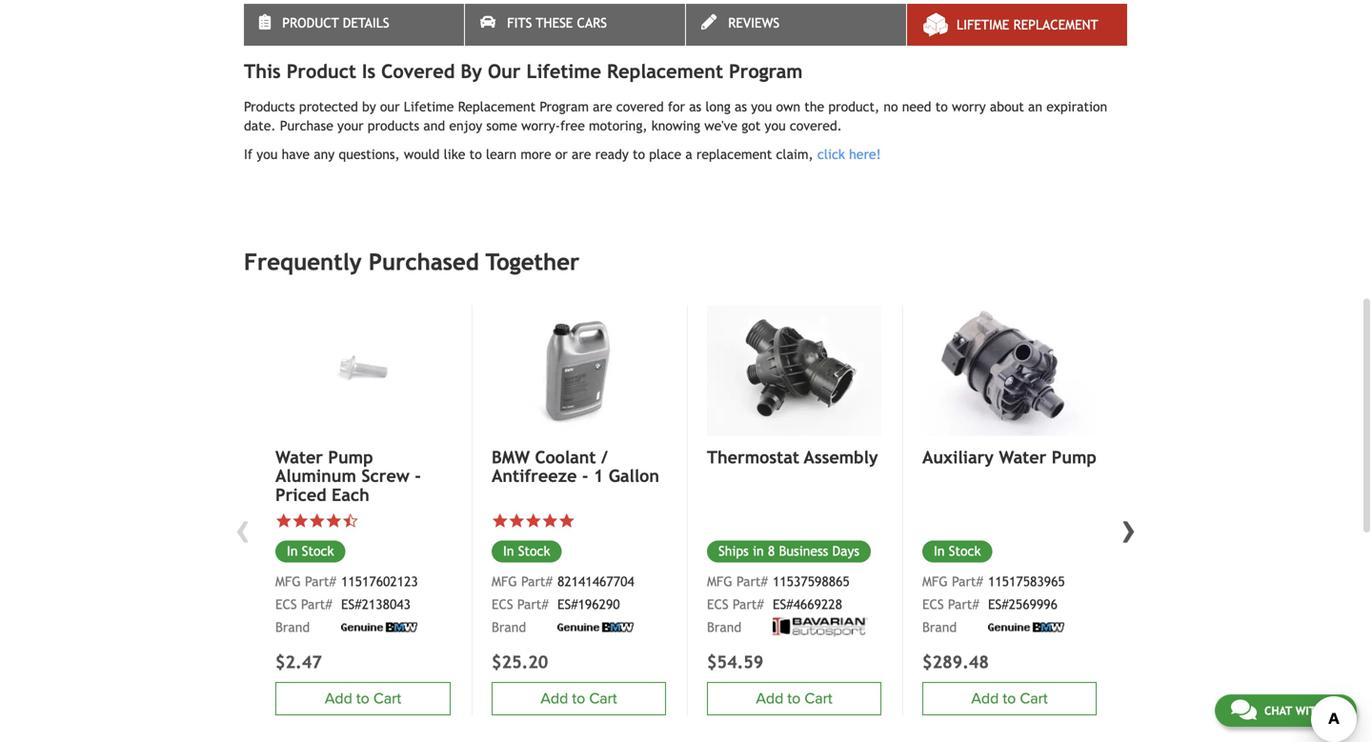 Task type: vqa. For each thing, say whether or not it's contained in the screenshot.
streak- to the left
no



Task type: locate. For each thing, give the bounding box(es) containing it.
add down mfg part# 11517602123 ecs part# es#2138043 brand
[[325, 690, 352, 708]]

if
[[244, 147, 253, 162]]

ecs up $289.48
[[922, 597, 944, 612]]

2 horizontal spatial stock
[[949, 544, 981, 559]]

1 horizontal spatial in
[[503, 544, 514, 559]]

you right if
[[257, 147, 278, 162]]

mfg inside the mfg part# 11537598865 ecs part# es#4669228 brand
[[707, 574, 733, 589]]

you
[[751, 99, 772, 114], [765, 118, 786, 133], [257, 147, 278, 162]]

add to cart button down $25.20 in the left bottom of the page
[[492, 683, 666, 716]]

es#4669228
[[773, 597, 842, 612]]

protected
[[299, 99, 358, 114]]

fits these cars
[[507, 15, 607, 31]]

$25.20
[[492, 652, 548, 672]]

you up got
[[751, 99, 772, 114]]

bmw coolant / antifreeze - 1 gallon image
[[492, 305, 666, 436]]

us
[[1327, 704, 1341, 718]]

are right the or
[[572, 147, 591, 162]]

›
[[1122, 503, 1137, 554]]

1 water from the left
[[275, 447, 323, 467]]

in for water pump aluminum screw - priced each
[[287, 544, 298, 559]]

1 pump from the left
[[328, 447, 373, 467]]

1 horizontal spatial are
[[593, 99, 612, 114]]

in stock up mfg part# 11517583965 ecs part# es#2569996 brand
[[934, 544, 981, 559]]

claim,
[[776, 147, 814, 162]]

we've
[[704, 118, 738, 133]]

2 brand from the left
[[707, 620, 742, 635]]

0 vertical spatial program
[[729, 60, 803, 82]]

1 horizontal spatial replacement
[[607, 60, 723, 82]]

3 brand from the left
[[922, 620, 957, 635]]

3 cart from the left
[[1020, 690, 1048, 708]]

program up own
[[729, 60, 803, 82]]

2 mfg from the left
[[707, 574, 733, 589]]

any
[[314, 147, 335, 162]]

in
[[503, 544, 514, 559], [934, 544, 945, 559], [287, 544, 298, 559]]

2 stock from the left
[[949, 544, 981, 559]]

mfg inside mfg part# 11517583965 ecs part# es#2569996 brand
[[922, 574, 948, 589]]

0 horizontal spatial genuine bmw image
[[341, 623, 417, 632]]

4 cart from the left
[[373, 690, 401, 708]]

in stock down "priced"
[[287, 544, 334, 559]]

11517583965
[[988, 574, 1065, 589]]

0 horizontal spatial as
[[689, 99, 702, 114]]

3 add from the left
[[971, 690, 999, 708]]

mfg
[[492, 574, 517, 589], [707, 574, 733, 589], [922, 574, 948, 589], [275, 574, 301, 589]]

are inside products protected by our lifetime replacement program are covered for as long as you own the product, no need to worry about an expiration date. purchase your products and enjoy some worry-free motoring, knowing we've got you covered.
[[593, 99, 612, 114]]

comments image
[[1231, 699, 1257, 721]]

4 mfg from the left
[[275, 574, 301, 589]]

brand up $25.20 in the left bottom of the page
[[492, 620, 526, 635]]

- left 1
[[582, 466, 588, 486]]

mfg for mfg part# 11537598865 ecs part# es#4669228 brand
[[707, 574, 733, 589]]

priced
[[275, 485, 327, 505]]

0 horizontal spatial water
[[275, 447, 323, 467]]

add to cart for thermostat assembly
[[756, 690, 833, 708]]

star image
[[492, 513, 508, 529], [292, 513, 309, 529], [309, 513, 325, 529], [325, 513, 342, 529]]

assembly
[[804, 447, 878, 467]]

1 vertical spatial program
[[540, 99, 589, 114]]

1 horizontal spatial as
[[735, 99, 747, 114]]

3 stock from the left
[[302, 544, 334, 559]]

lifetime replacement
[[957, 17, 1098, 32]]

product details
[[282, 15, 389, 31]]

1 horizontal spatial genuine bmw image
[[557, 623, 634, 632]]

ecs inside mfg part# 11517583965 ecs part# es#2569996 brand
[[922, 597, 944, 612]]

auxiliary water pump image
[[922, 305, 1097, 436]]

0 vertical spatial product
[[282, 15, 339, 31]]

add down $289.48
[[971, 690, 999, 708]]

to
[[936, 99, 948, 114], [469, 147, 482, 162], [633, 147, 645, 162], [572, 690, 585, 708], [788, 690, 801, 708], [1003, 690, 1016, 708], [356, 690, 370, 708]]

add to cart for bmw coolant / antifreeze - 1 gallon
[[541, 690, 617, 708]]

mfg up $25.20 in the left bottom of the page
[[492, 574, 517, 589]]

the
[[805, 99, 824, 114]]

add down $25.20 in the left bottom of the page
[[541, 690, 568, 708]]

ecs
[[492, 597, 513, 612], [707, 597, 729, 612], [922, 597, 944, 612], [275, 597, 297, 612]]

0 horizontal spatial in stock
[[287, 544, 334, 559]]

this
[[244, 60, 281, 82]]

2 horizontal spatial genuine bmw image
[[988, 623, 1064, 632]]

- inside bmw coolant / antifreeze - 1 gallon
[[582, 466, 588, 486]]

4 add to cart from the left
[[325, 690, 401, 708]]

ecs up $25.20 in the left bottom of the page
[[492, 597, 513, 612]]

thermostat assembly image
[[707, 305, 882, 436]]

ecs inside the mfg part# 11537598865 ecs part# es#4669228 brand
[[707, 597, 729, 612]]

long
[[706, 99, 731, 114]]

es#2569996
[[988, 597, 1058, 612]]

1 horizontal spatial pump
[[1052, 447, 1097, 467]]

expiration
[[1047, 99, 1108, 114]]

by
[[461, 60, 482, 82]]

3 in from the left
[[287, 544, 298, 559]]

› link
[[1115, 503, 1144, 554]]

genuine bmw image down es#2569996
[[988, 623, 1064, 632]]

2 as from the left
[[735, 99, 747, 114]]

product up protected
[[287, 60, 356, 82]]

stock up mfg part# 11517583965 ecs part# es#2569996 brand
[[949, 544, 981, 559]]

mfg up '$2.47'
[[275, 574, 301, 589]]

2 ecs from the left
[[707, 597, 729, 612]]

brand
[[492, 620, 526, 635], [707, 620, 742, 635], [922, 620, 957, 635], [275, 620, 310, 635]]

add to cart button down $54.59
[[707, 683, 882, 716]]

details
[[343, 15, 389, 31]]

add to cart button
[[492, 683, 666, 716], [707, 683, 882, 716], [922, 683, 1097, 716], [275, 683, 451, 716]]

2 vertical spatial lifetime
[[404, 99, 454, 114]]

4 add to cart button from the left
[[275, 683, 451, 716]]

1 star image from the left
[[508, 513, 525, 529]]

genuine bmw image down es#2138043
[[341, 623, 417, 632]]

chat with us link
[[1215, 695, 1357, 727]]

4 add from the left
[[325, 690, 352, 708]]

brand for mfg part# 11517583965 ecs part# es#2569996 brand
[[922, 620, 957, 635]]

5 star image from the left
[[275, 513, 292, 529]]

0 horizontal spatial -
[[415, 466, 421, 486]]

1 horizontal spatial stock
[[518, 544, 550, 559]]

brand inside the mfg part# 11537598865 ecs part# es#4669228 brand
[[707, 620, 742, 635]]

to inside products protected by our lifetime replacement program are covered for as long as you own the product, no need to worry about an expiration date. purchase your products and enjoy some worry-free motoring, knowing we've got you covered.
[[936, 99, 948, 114]]

1 add to cart from the left
[[541, 690, 617, 708]]

add
[[541, 690, 568, 708], [756, 690, 784, 708], [971, 690, 999, 708], [325, 690, 352, 708]]

0 vertical spatial lifetime
[[957, 17, 1009, 32]]

genuine bmw image down es#196290
[[557, 623, 634, 632]]

screw
[[361, 466, 410, 486]]

stock down "priced"
[[302, 544, 334, 559]]

add down $54.59
[[756, 690, 784, 708]]

- inside water pump aluminum screw - priced each
[[415, 466, 421, 486]]

about
[[990, 99, 1024, 114]]

fits these cars link
[[465, 4, 685, 46]]

3 genuine bmw image from the left
[[341, 623, 417, 632]]

brand inside mfg part# 82141467704 ecs part# es#196290 brand
[[492, 620, 526, 635]]

product left details
[[282, 15, 339, 31]]

4 ecs from the left
[[275, 597, 297, 612]]

have
[[282, 147, 310, 162]]

lifetime down fits these cars link
[[526, 60, 601, 82]]

2 vertical spatial you
[[257, 147, 278, 162]]

mfg inside mfg part# 11517602123 ecs part# es#2138043 brand
[[275, 574, 301, 589]]

water up "priced"
[[275, 447, 323, 467]]

replacement up the "some"
[[458, 99, 536, 114]]

ecs for mfg part# 11517602123 ecs part# es#2138043 brand
[[275, 597, 297, 612]]

lifetime up the worry
[[957, 17, 1009, 32]]

lifetime inside products protected by our lifetime replacement program are covered for as long as you own the product, no need to worry about an expiration date. purchase your products and enjoy some worry-free motoring, knowing we've got you covered.
[[404, 99, 454, 114]]

ecs for mfg part# 82141467704 ecs part# es#196290 brand
[[492, 597, 513, 612]]

mfg up $289.48
[[922, 574, 948, 589]]

2 horizontal spatial in stock
[[934, 544, 981, 559]]

you down own
[[765, 118, 786, 133]]

3 in stock from the left
[[287, 544, 334, 559]]

1 in stock from the left
[[503, 544, 550, 559]]

star image
[[508, 513, 525, 529], [525, 513, 542, 529], [542, 513, 558, 529], [558, 513, 575, 529], [275, 513, 292, 529]]

1 brand from the left
[[492, 620, 526, 635]]

replacement up for
[[607, 60, 723, 82]]

stock up mfg part# 82141467704 ecs part# es#196290 brand
[[518, 544, 550, 559]]

1 horizontal spatial in stock
[[503, 544, 550, 559]]

ships
[[719, 544, 749, 559]]

0 horizontal spatial are
[[572, 147, 591, 162]]

0 vertical spatial replacement
[[1014, 17, 1098, 32]]

2 horizontal spatial lifetime
[[957, 17, 1009, 32]]

1 mfg from the left
[[492, 574, 517, 589]]

these
[[536, 15, 573, 31]]

1 vertical spatial lifetime
[[526, 60, 601, 82]]

2 - from the left
[[582, 466, 588, 486]]

1 horizontal spatial program
[[729, 60, 803, 82]]

water
[[275, 447, 323, 467], [999, 447, 1047, 467]]

0 horizontal spatial lifetime
[[404, 99, 454, 114]]

3 add to cart button from the left
[[922, 683, 1097, 716]]

ecs down ships
[[707, 597, 729, 612]]

3 add to cart from the left
[[971, 690, 1048, 708]]

brand for mfg part# 11517602123 ecs part# es#2138043 brand
[[275, 620, 310, 635]]

2 horizontal spatial in
[[934, 544, 945, 559]]

2 add to cart from the left
[[756, 690, 833, 708]]

for
[[668, 99, 685, 114]]

$289.48
[[922, 652, 989, 672]]

aluminum
[[275, 466, 356, 486]]

purchase
[[280, 118, 333, 133]]

water right auxiliary
[[999, 447, 1047, 467]]

mfg for mfg part# 11517583965 ecs part# es#2569996 brand
[[922, 574, 948, 589]]

1 in from the left
[[503, 544, 514, 559]]

lifetime
[[957, 17, 1009, 32], [526, 60, 601, 82], [404, 99, 454, 114]]

ecs for mfg part# 11517583965 ecs part# es#2569996 brand
[[922, 597, 944, 612]]

2 vertical spatial replacement
[[458, 99, 536, 114]]

$2.47
[[275, 652, 322, 672]]

pump
[[328, 447, 373, 467], [1052, 447, 1097, 467]]

ecs for mfg part# 11537598865 ecs part# es#4669228 brand
[[707, 597, 729, 612]]

0 horizontal spatial program
[[540, 99, 589, 114]]

1 stock from the left
[[518, 544, 550, 559]]

as
[[689, 99, 702, 114], [735, 99, 747, 114]]

1 genuine bmw image from the left
[[557, 623, 634, 632]]

brand up $289.48
[[922, 620, 957, 635]]

thermostat assembly
[[707, 447, 878, 467]]

1 add from the left
[[541, 690, 568, 708]]

1 ecs from the left
[[492, 597, 513, 612]]

8
[[768, 544, 775, 559]]

4 brand from the left
[[275, 620, 310, 635]]

brand up $54.59
[[707, 620, 742, 635]]

1 horizontal spatial water
[[999, 447, 1047, 467]]

as up got
[[735, 99, 747, 114]]

covered
[[616, 99, 664, 114]]

in up mfg part# 11517583965 ecs part# es#2569996 brand
[[934, 544, 945, 559]]

brand up '$2.47'
[[275, 620, 310, 635]]

coolant
[[535, 447, 596, 467]]

stock for water pump aluminum screw - priced each
[[302, 544, 334, 559]]

- right screw
[[415, 466, 421, 486]]

3 ecs from the left
[[922, 597, 944, 612]]

ecs inside mfg part# 82141467704 ecs part# es#196290 brand
[[492, 597, 513, 612]]

1 - from the left
[[415, 466, 421, 486]]

pump inside water pump aluminum screw - priced each
[[328, 447, 373, 467]]

here!
[[849, 147, 881, 162]]

2 add from the left
[[756, 690, 784, 708]]

add to cart button down '$2.47'
[[275, 683, 451, 716]]

brand inside mfg part# 11517583965 ecs part# es#2569996 brand
[[922, 620, 957, 635]]

4 star image from the left
[[325, 513, 342, 529]]

an
[[1028, 99, 1043, 114]]

bmw coolant / antifreeze - 1 gallon link
[[492, 447, 666, 486]]

0 horizontal spatial in
[[287, 544, 298, 559]]

2 pump from the left
[[1052, 447, 1097, 467]]

and
[[423, 118, 445, 133]]

0 horizontal spatial pump
[[328, 447, 373, 467]]

0 horizontal spatial stock
[[302, 544, 334, 559]]

0 horizontal spatial replacement
[[458, 99, 536, 114]]

in up mfg part# 82141467704 ecs part# es#196290 brand
[[503, 544, 514, 559]]

2 cart from the left
[[805, 690, 833, 708]]

in down "priced"
[[287, 544, 298, 559]]

1 horizontal spatial -
[[582, 466, 588, 486]]

ecs up '$2.47'
[[275, 597, 297, 612]]

1 cart from the left
[[589, 690, 617, 708]]

add to cart button down $289.48
[[922, 683, 1097, 716]]

replacement up an
[[1014, 17, 1098, 32]]

stock
[[518, 544, 550, 559], [949, 544, 981, 559], [302, 544, 334, 559]]

2 add to cart button from the left
[[707, 683, 882, 716]]

0 vertical spatial are
[[593, 99, 612, 114]]

lifetime up and
[[404, 99, 454, 114]]

ships in 8 business days
[[719, 544, 860, 559]]

click here! link
[[818, 147, 881, 162]]

lifetime replacement link
[[907, 4, 1127, 46]]

genuine bmw image
[[557, 623, 634, 632], [988, 623, 1064, 632], [341, 623, 417, 632]]

cart for auxiliary water pump
[[1020, 690, 1048, 708]]

part#
[[521, 574, 553, 589], [737, 574, 768, 589], [952, 574, 983, 589], [305, 574, 336, 589], [517, 597, 549, 612], [733, 597, 764, 612], [948, 597, 979, 612], [301, 597, 332, 612]]

mfg down ships
[[707, 574, 733, 589]]

brand inside mfg part# 11517602123 ecs part# es#2138043 brand
[[275, 620, 310, 635]]

water pump aluminum screw - priced each
[[275, 447, 421, 505]]

1 star image from the left
[[492, 513, 508, 529]]

water pump aluminum screw - priced each image
[[275, 305, 451, 437]]

by
[[362, 99, 376, 114]]

program up free
[[540, 99, 589, 114]]

worry
[[952, 99, 986, 114]]

add for thermostat assembly
[[756, 690, 784, 708]]

place
[[649, 147, 681, 162]]

ecs inside mfg part# 11517602123 ecs part# es#2138043 brand
[[275, 597, 297, 612]]

would
[[404, 147, 440, 162]]

as right for
[[689, 99, 702, 114]]

2 star image from the left
[[292, 513, 309, 529]]

are up motoring,
[[593, 99, 612, 114]]

in stock up mfg part# 82141467704 ecs part# es#196290 brand
[[503, 544, 550, 559]]

cart
[[589, 690, 617, 708], [805, 690, 833, 708], [1020, 690, 1048, 708], [373, 690, 401, 708]]

bmw
[[492, 447, 530, 467]]

1 add to cart button from the left
[[492, 683, 666, 716]]

-
[[415, 466, 421, 486], [582, 466, 588, 486]]

mfg inside mfg part# 82141467704 ecs part# es#196290 brand
[[492, 574, 517, 589]]

3 mfg from the left
[[922, 574, 948, 589]]



Task type: describe. For each thing, give the bounding box(es) containing it.
half star image
[[342, 513, 359, 529]]

thermostat assembly link
[[707, 447, 882, 467]]

- for antifreeze
[[582, 466, 588, 486]]

2 in stock from the left
[[934, 544, 981, 559]]

replacement inside products protected by our lifetime replacement program are covered for as long as you own the product, no need to worry about an expiration date. purchase your products and enjoy some worry-free motoring, knowing we've got you covered.
[[458, 99, 536, 114]]

your
[[337, 118, 364, 133]]

genuine bmw image for bmw coolant / antifreeze - 1 gallon
[[557, 623, 634, 632]]

water inside water pump aluminum screw - priced each
[[275, 447, 323, 467]]

genuine bmw image for water pump aluminum screw - priced each
[[341, 623, 417, 632]]

this product is covered by our lifetime replacement program
[[244, 60, 803, 82]]

add to cart button for bmw coolant / antifreeze - 1 gallon
[[492, 683, 666, 716]]

1 vertical spatial replacement
[[607, 60, 723, 82]]

together
[[486, 249, 580, 275]]

1 vertical spatial product
[[287, 60, 356, 82]]

chat with us
[[1264, 704, 1341, 718]]

2 in from the left
[[934, 544, 945, 559]]

product details link
[[244, 4, 464, 46]]

cart for thermostat assembly
[[805, 690, 833, 708]]

2 horizontal spatial replacement
[[1014, 17, 1098, 32]]

3 star image from the left
[[542, 513, 558, 529]]

auxiliary water pump link
[[922, 447, 1097, 467]]

enjoy
[[449, 118, 482, 133]]

in stock for bmw coolant / antifreeze - 1 gallon
[[503, 544, 550, 559]]

each
[[332, 485, 370, 505]]

knowing
[[652, 118, 700, 133]]

with
[[1296, 704, 1324, 718]]

mfg part# 82141467704 ecs part# es#196290 brand
[[492, 574, 634, 635]]

antifreeze
[[492, 466, 577, 486]]

brand for mfg part# 11537598865 ecs part# es#4669228 brand
[[707, 620, 742, 635]]

if you have any questions, would like to learn more or are ready to place a replacement claim, click here!
[[244, 147, 881, 162]]

reviews link
[[686, 4, 906, 46]]

2 genuine bmw image from the left
[[988, 623, 1064, 632]]

add to cart button for water pump aluminum screw - priced each
[[275, 683, 451, 716]]

a
[[686, 147, 693, 162]]

frequently
[[244, 249, 362, 275]]

1 vertical spatial are
[[572, 147, 591, 162]]

add for auxiliary water pump
[[971, 690, 999, 708]]

stock for bmw coolant / antifreeze - 1 gallon
[[518, 544, 550, 559]]

program inside products protected by our lifetime replacement program are covered for as long as you own the product, no need to worry about an expiration date. purchase your products and enjoy some worry-free motoring, knowing we've got you covered.
[[540, 99, 589, 114]]

add to cart for auxiliary water pump
[[971, 690, 1048, 708]]

no
[[884, 99, 898, 114]]

business
[[779, 544, 828, 559]]

date.
[[244, 118, 276, 133]]

add to cart button for auxiliary water pump
[[922, 683, 1097, 716]]

in for bmw coolant / antifreeze - 1 gallon
[[503, 544, 514, 559]]

add for water pump aluminum screw - priced each
[[325, 690, 352, 708]]

mfg for mfg part# 82141467704 ecs part# es#196290 brand
[[492, 574, 517, 589]]

our
[[488, 60, 521, 82]]

brand for mfg part# 82141467704 ecs part# es#196290 brand
[[492, 620, 526, 635]]

click
[[818, 147, 845, 162]]

products protected by our lifetime replacement program are covered for as long as you own the product, no need to worry about an expiration date. purchase your products and enjoy some worry-free motoring, knowing we've got you covered.
[[244, 99, 1108, 133]]

0 vertical spatial you
[[751, 99, 772, 114]]

es#196290
[[557, 597, 620, 612]]

2 water from the left
[[999, 447, 1047, 467]]

4 star image from the left
[[558, 513, 575, 529]]

es#2138043
[[341, 597, 411, 612]]

1 horizontal spatial lifetime
[[526, 60, 601, 82]]

in stock for water pump aluminum screw - priced each
[[287, 544, 334, 559]]

cart for bmw coolant / antifreeze - 1 gallon
[[589, 690, 617, 708]]

cars
[[577, 15, 607, 31]]

auxiliary
[[922, 447, 994, 467]]

some
[[486, 118, 517, 133]]

11517602123
[[341, 574, 418, 589]]

worry-
[[521, 118, 560, 133]]

auxiliary water pump
[[922, 447, 1097, 467]]

11537598865
[[773, 574, 850, 589]]

3 star image from the left
[[309, 513, 325, 529]]

water pump aluminum screw - priced each link
[[275, 447, 451, 505]]

own
[[776, 99, 801, 114]]

2 star image from the left
[[525, 513, 542, 529]]

bavarian autosport image
[[773, 618, 868, 637]]

like
[[444, 147, 465, 162]]

covered
[[381, 60, 455, 82]]

covered.
[[790, 118, 842, 133]]

frequently purchased together
[[244, 249, 580, 275]]

days
[[832, 544, 860, 559]]

mfg for mfg part# 11517602123 ecs part# es#2138043 brand
[[275, 574, 301, 589]]

learn
[[486, 147, 517, 162]]

1
[[594, 466, 604, 486]]

need
[[902, 99, 932, 114]]

add to cart button for thermostat assembly
[[707, 683, 882, 716]]

reviews
[[728, 15, 780, 31]]

or
[[555, 147, 568, 162]]

1 vertical spatial you
[[765, 118, 786, 133]]

- for screw
[[415, 466, 421, 486]]

products
[[368, 118, 419, 133]]

our
[[380, 99, 400, 114]]

1 as from the left
[[689, 99, 702, 114]]

thermostat
[[707, 447, 800, 467]]

gallon
[[609, 466, 659, 486]]

add for bmw coolant / antifreeze - 1 gallon
[[541, 690, 568, 708]]

fits
[[507, 15, 532, 31]]

chat
[[1264, 704, 1292, 718]]

motoring,
[[589, 118, 648, 133]]

is
[[362, 60, 376, 82]]

in
[[753, 544, 764, 559]]

purchased
[[369, 249, 479, 275]]

/
[[601, 447, 608, 467]]

bmw coolant / antifreeze - 1 gallon
[[492, 447, 659, 486]]

add to cart for water pump aluminum screw - priced each
[[325, 690, 401, 708]]

mfg part# 11517583965 ecs part# es#2569996 brand
[[922, 574, 1065, 635]]

ready
[[595, 147, 629, 162]]

cart for water pump aluminum screw - priced each
[[373, 690, 401, 708]]

replacement
[[697, 147, 772, 162]]

more
[[521, 147, 551, 162]]

products
[[244, 99, 295, 114]]



